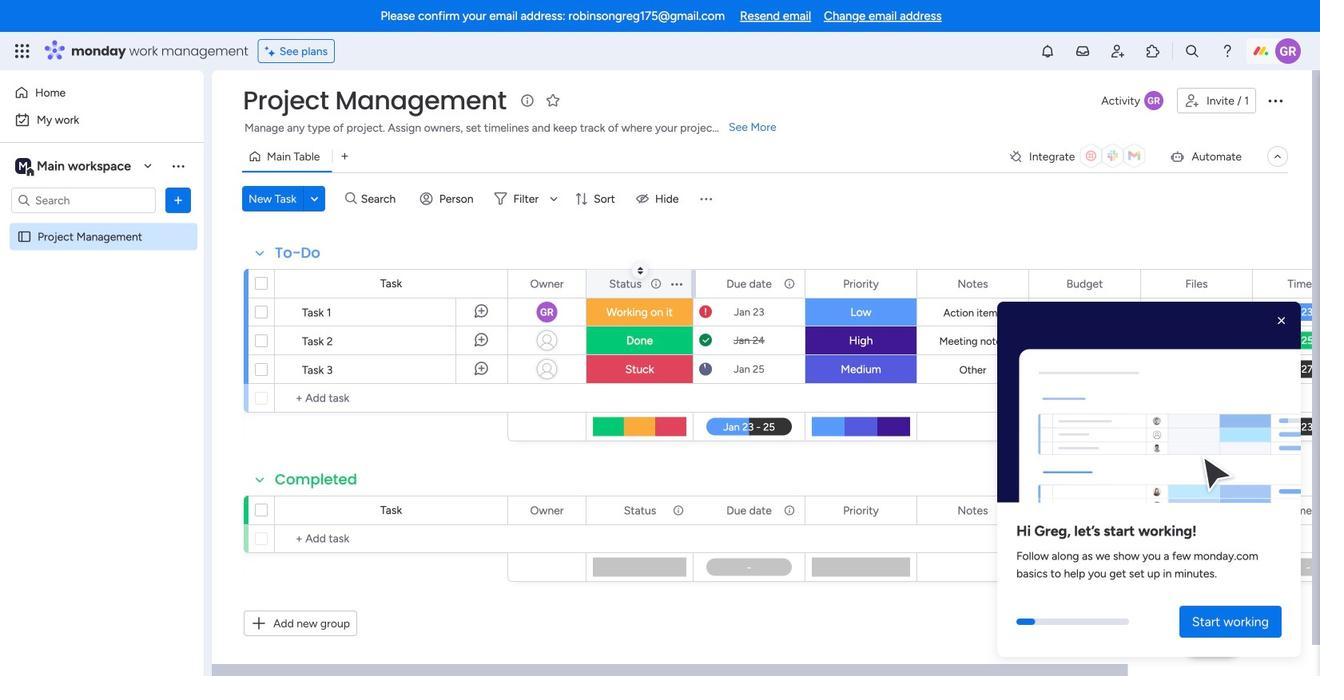 Task type: describe. For each thing, give the bounding box(es) containing it.
lottie animation element
[[997, 302, 1301, 509]]

Search field
[[357, 188, 405, 210]]

2 vertical spatial option
[[0, 223, 204, 226]]

help image
[[1220, 43, 1236, 59]]

0 vertical spatial option
[[10, 80, 172, 105]]

notifications image
[[1040, 43, 1056, 59]]

sort desc image
[[638, 266, 643, 276]]

options image
[[1266, 91, 1285, 110]]

inbox image
[[1075, 43, 1091, 59]]

Search in workspace field
[[34, 191, 133, 210]]

select product image
[[14, 43, 30, 59]]

invite members image
[[1110, 43, 1126, 59]]

workspace selection element
[[15, 157, 133, 177]]



Task type: locate. For each thing, give the bounding box(es) containing it.
workspace image
[[15, 157, 31, 175]]

greg robinson image
[[1276, 38, 1301, 64]]

sort asc image
[[638, 266, 643, 276]]

lottie animation image
[[997, 308, 1301, 509]]

add to favorites image
[[545, 92, 561, 108]]

show board description image
[[518, 93, 537, 109]]

apps image
[[1145, 43, 1161, 59]]

menu image
[[698, 191, 714, 207]]

angle down image
[[311, 193, 318, 205]]

None field
[[239, 84, 511, 117], [271, 243, 324, 264], [526, 275, 568, 293], [605, 275, 646, 293], [723, 275, 776, 293], [839, 275, 883, 293], [954, 275, 992, 293], [1063, 275, 1107, 293], [1182, 275, 1212, 293], [1284, 275, 1320, 293], [271, 470, 361, 491], [526, 502, 568, 520], [620, 502, 660, 520], [723, 502, 776, 520], [839, 502, 883, 520], [954, 502, 992, 520], [1182, 502, 1212, 520], [1284, 502, 1320, 520], [239, 84, 511, 117], [271, 243, 324, 264], [526, 275, 568, 293], [605, 275, 646, 293], [723, 275, 776, 293], [839, 275, 883, 293], [954, 275, 992, 293], [1063, 275, 1107, 293], [1182, 275, 1212, 293], [1284, 275, 1320, 293], [271, 470, 361, 491], [526, 502, 568, 520], [620, 502, 660, 520], [723, 502, 776, 520], [839, 502, 883, 520], [954, 502, 992, 520], [1182, 502, 1212, 520], [1284, 502, 1320, 520]]

2 + add task text field from the top
[[283, 530, 500, 549]]

column information image
[[650, 278, 663, 291]]

option
[[10, 80, 172, 105], [10, 107, 172, 133], [0, 223, 204, 226]]

list box
[[0, 220, 204, 466]]

1 vertical spatial option
[[10, 107, 172, 133]]

public board image
[[17, 229, 32, 245]]

board activity image
[[1144, 91, 1164, 110]]

workspace options image
[[170, 158, 186, 174]]

v2 search image
[[345, 190, 357, 208]]

search everything image
[[1184, 43, 1200, 59]]

v2 done deadline image
[[699, 333, 712, 348]]

options image
[[170, 193, 186, 209]]

see plans image
[[265, 41, 279, 61]]

+ Add task text field
[[283, 389, 500, 408], [283, 530, 500, 549]]

1 + add task text field from the top
[[283, 389, 500, 408]]

column information image
[[783, 278, 796, 291], [672, 505, 685, 517], [783, 505, 796, 517]]

1 vertical spatial + add task text field
[[283, 530, 500, 549]]

0 vertical spatial + add task text field
[[283, 389, 500, 408]]

v2 overdue deadline image
[[699, 305, 712, 320]]

collapse board header image
[[1272, 150, 1284, 163]]

dapulse checkmark sign image
[[1271, 332, 1279, 351]]

close image
[[1274, 313, 1290, 329]]

arrow down image
[[544, 189, 563, 209]]

progress bar
[[1017, 619, 1035, 626]]

add view image
[[342, 151, 348, 162]]



Task type: vqa. For each thing, say whether or not it's contained in the screenshot.
"TO-DO"
no



